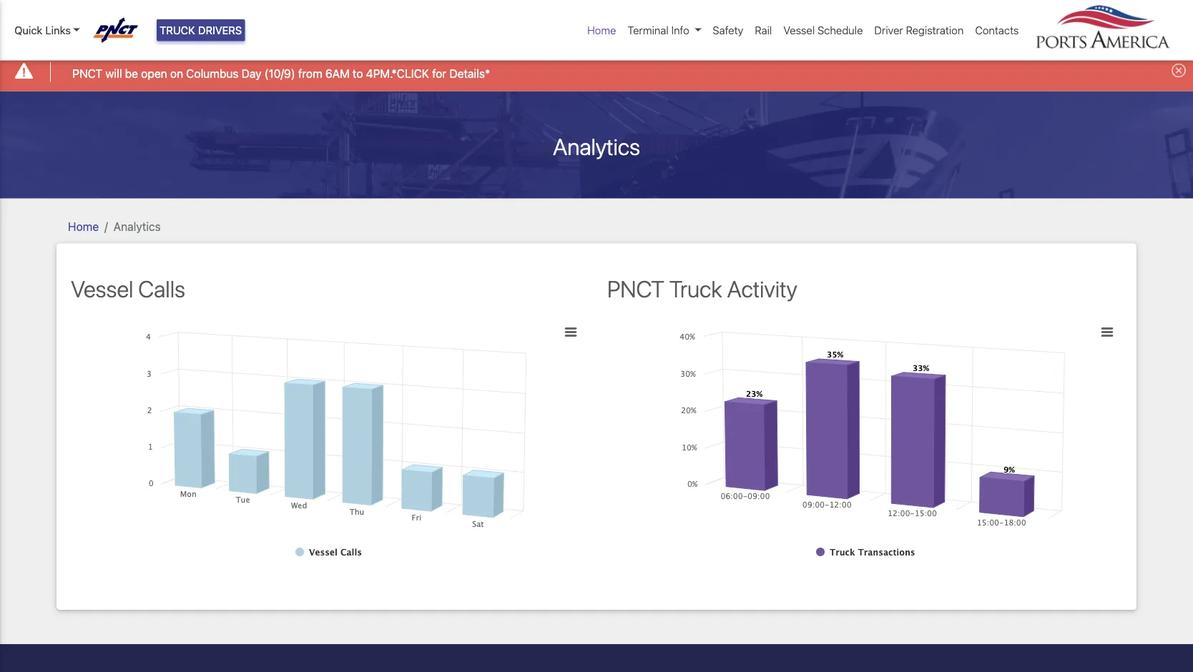 Task type: vqa. For each thing, say whether or not it's contained in the screenshot.
know.
no



Task type: locate. For each thing, give the bounding box(es) containing it.
1 vertical spatial home
[[68, 220, 99, 233]]

truck inside "link"
[[160, 24, 195, 36]]

pnct inside 'link'
[[72, 67, 102, 80]]

safety
[[713, 24, 744, 36]]

0 vertical spatial home
[[587, 24, 616, 36]]

0 horizontal spatial truck
[[160, 24, 195, 36]]

0 horizontal spatial analytics
[[114, 220, 161, 233]]

1 vertical spatial home link
[[68, 220, 99, 233]]

rail link
[[749, 16, 778, 44]]

driver registration link
[[869, 16, 970, 44]]

0 horizontal spatial home
[[68, 220, 99, 233]]

truck left drivers
[[160, 24, 195, 36]]

terminal info link
[[622, 16, 707, 44]]

vessel for vessel calls
[[71, 275, 133, 302]]

quick links link
[[14, 22, 80, 38]]

contacts
[[975, 24, 1019, 36]]

0 horizontal spatial pnct
[[72, 67, 102, 80]]

from
[[298, 67, 322, 80]]

6am
[[325, 67, 350, 80]]

open
[[141, 67, 167, 80]]

(10/9)
[[265, 67, 295, 80]]

activity
[[727, 275, 798, 302]]

truck
[[160, 24, 195, 36], [670, 275, 722, 302]]

pnct truck activity
[[607, 275, 798, 302]]

1 horizontal spatial vessel
[[784, 24, 815, 36]]

vessel schedule
[[784, 24, 863, 36]]

contacts link
[[970, 16, 1025, 44]]

0 vertical spatial vessel
[[784, 24, 815, 36]]

drivers
[[198, 24, 242, 36]]

quick
[[14, 24, 42, 36]]

0 horizontal spatial home link
[[68, 220, 99, 233]]

safety link
[[707, 16, 749, 44]]

pnct will be open on columbus day (10/9) from 6am to 4pm.*click for details* link
[[72, 65, 490, 82]]

driver registration
[[875, 24, 964, 36]]

vessel right rail link
[[784, 24, 815, 36]]

to
[[353, 67, 363, 80]]

home
[[587, 24, 616, 36], [68, 220, 99, 233]]

1 horizontal spatial home link
[[582, 16, 622, 44]]

pnct
[[72, 67, 102, 80], [607, 275, 665, 302]]

1 vertical spatial pnct
[[607, 275, 665, 302]]

0 vertical spatial truck
[[160, 24, 195, 36]]

be
[[125, 67, 138, 80]]

1 vertical spatial truck
[[670, 275, 722, 302]]

schedule
[[818, 24, 863, 36]]

pnct will be open on columbus day (10/9) from 6am to 4pm.*click for details* alert
[[0, 53, 1193, 91]]

1 vertical spatial vessel
[[71, 275, 133, 302]]

1 horizontal spatial analytics
[[553, 133, 640, 160]]

analytics
[[553, 133, 640, 160], [114, 220, 161, 233]]

0 vertical spatial analytics
[[553, 133, 640, 160]]

calls
[[138, 275, 185, 302]]

day
[[242, 67, 262, 80]]

1 horizontal spatial pnct
[[607, 275, 665, 302]]

1 horizontal spatial truck
[[670, 275, 722, 302]]

0 horizontal spatial vessel
[[71, 275, 133, 302]]

vessel schedule link
[[778, 16, 869, 44]]

will
[[105, 67, 122, 80]]

terminal info
[[628, 24, 689, 36]]

truck left activity
[[670, 275, 722, 302]]

vessel
[[784, 24, 815, 36], [71, 275, 133, 302]]

quick links
[[14, 24, 71, 36]]

on
[[170, 67, 183, 80]]

truck drivers
[[160, 24, 242, 36]]

home link
[[582, 16, 622, 44], [68, 220, 99, 233]]

1 horizontal spatial home
[[587, 24, 616, 36]]

0 vertical spatial pnct
[[72, 67, 102, 80]]

vessel left calls
[[71, 275, 133, 302]]



Task type: describe. For each thing, give the bounding box(es) containing it.
info
[[671, 24, 689, 36]]

links
[[45, 24, 71, 36]]

1 vertical spatial analytics
[[114, 220, 161, 233]]

truck drivers link
[[157, 19, 245, 41]]

vessel for vessel schedule
[[784, 24, 815, 36]]

close image
[[1172, 63, 1186, 77]]

for
[[432, 67, 447, 80]]

rail
[[755, 24, 772, 36]]

terminal
[[628, 24, 669, 36]]

4pm.*click
[[366, 67, 429, 80]]

registration
[[906, 24, 964, 36]]

0 vertical spatial home link
[[582, 16, 622, 44]]

vessel calls
[[71, 275, 185, 302]]

columbus
[[186, 67, 239, 80]]

driver
[[875, 24, 903, 36]]

pnct for pnct truck activity
[[607, 275, 665, 302]]

details*
[[450, 67, 490, 80]]

pnct will be open on columbus day (10/9) from 6am to 4pm.*click for details*
[[72, 67, 490, 80]]

pnct for pnct will be open on columbus day (10/9) from 6am to 4pm.*click for details*
[[72, 67, 102, 80]]



